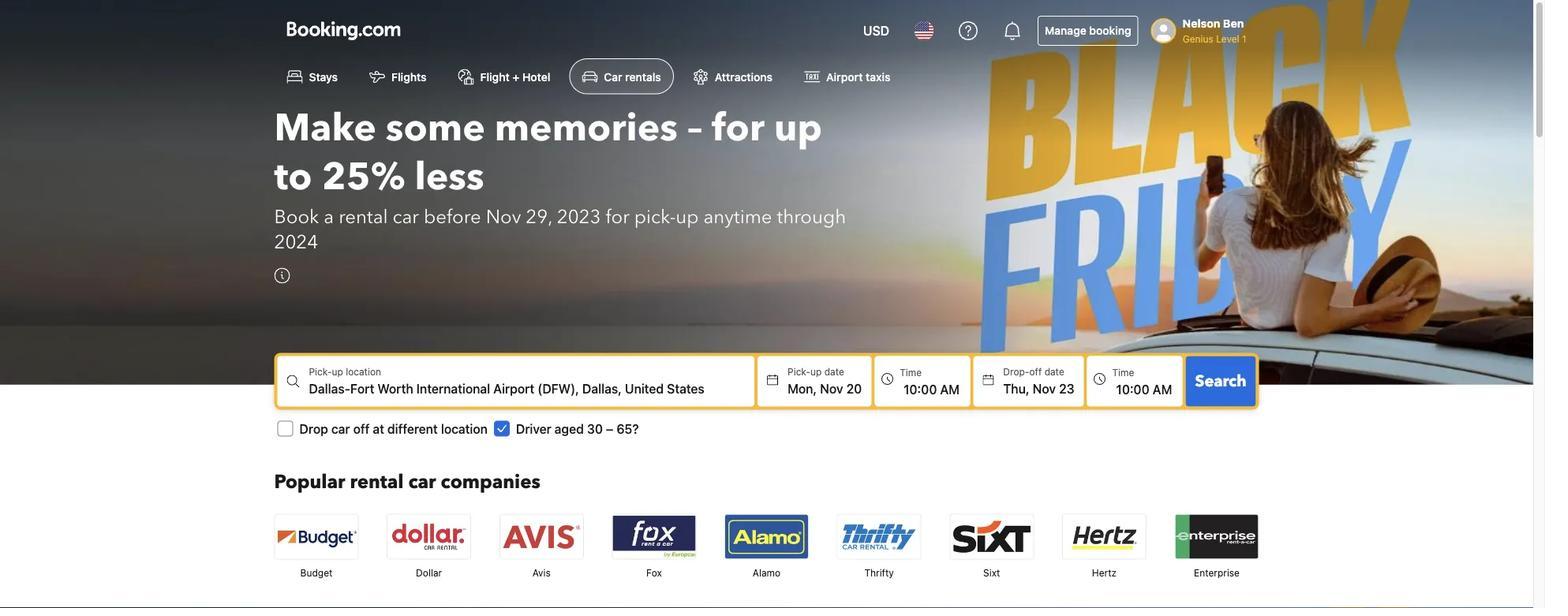 Task type: locate. For each thing, give the bounding box(es) containing it.
1 horizontal spatial nov
[[821, 381, 844, 396]]

nov inside drop-off date thu, nov 23
[[1033, 381, 1056, 396]]

taxis
[[866, 70, 891, 83]]

flights link
[[357, 58, 439, 94]]

rental down at
[[350, 470, 404, 496]]

1
[[1243, 33, 1247, 44]]

0 vertical spatial off
[[1030, 367, 1042, 378]]

1 vertical spatial –
[[606, 421, 614, 436]]

nov inside pick-up date mon, nov 20
[[821, 381, 844, 396]]

rental
[[339, 204, 388, 230], [350, 470, 404, 496]]

up
[[774, 102, 823, 154], [676, 204, 699, 230], [332, 367, 343, 378], [811, 367, 822, 378]]

pick- for pick-up location
[[309, 367, 332, 378]]

0 horizontal spatial nov
[[486, 204, 521, 230]]

– right 30
[[606, 421, 614, 436]]

0 vertical spatial car
[[393, 204, 419, 230]]

pick-
[[635, 204, 676, 230]]

budget
[[300, 568, 333, 579]]

car right the drop
[[331, 421, 350, 436]]

2 date from the left
[[1045, 367, 1065, 378]]

ben
[[1224, 17, 1245, 30]]

up inside pick-up date mon, nov 20
[[811, 367, 822, 378]]

off up thu,
[[1030, 367, 1042, 378]]

sixt
[[984, 568, 1001, 579]]

car down different
[[408, 470, 436, 496]]

off left at
[[353, 421, 370, 436]]

date inside pick-up date mon, nov 20
[[825, 367, 845, 378]]

1 horizontal spatial pick-
[[788, 367, 811, 378]]

0 horizontal spatial for
[[606, 204, 630, 230]]

search
[[1196, 371, 1247, 392]]

0 horizontal spatial off
[[353, 421, 370, 436]]

attractions link
[[680, 58, 786, 94]]

2 pick- from the left
[[788, 367, 811, 378]]

booking.com online hotel reservations image
[[287, 21, 401, 40]]

thrifty
[[865, 568, 894, 579]]

nov
[[486, 204, 521, 230], [821, 381, 844, 396], [1033, 381, 1056, 396]]

airport
[[827, 70, 863, 83]]

location up at
[[346, 367, 381, 378]]

car
[[393, 204, 419, 230], [331, 421, 350, 436], [408, 470, 436, 496]]

drop car off at different location
[[300, 421, 488, 436]]

nov left the '20'
[[821, 381, 844, 396]]

usd
[[864, 23, 890, 38]]

date inside drop-off date thu, nov 23
[[1045, 367, 1065, 378]]

fox
[[647, 568, 662, 579]]

companies
[[441, 470, 541, 496]]

29,
[[526, 204, 552, 230]]

mon,
[[788, 381, 817, 396]]

1 vertical spatial car
[[331, 421, 350, 436]]

location
[[346, 367, 381, 378], [441, 421, 488, 436]]

for
[[712, 102, 765, 154], [606, 204, 630, 230]]

1 date from the left
[[825, 367, 845, 378]]

25%
[[322, 151, 405, 203]]

30
[[587, 421, 603, 436]]

– for for
[[688, 102, 703, 154]]

0 horizontal spatial date
[[825, 367, 845, 378]]

fox logo image
[[613, 515, 696, 559]]

flight + hotel link
[[446, 58, 563, 94]]

1 horizontal spatial –
[[688, 102, 703, 154]]

car left before
[[393, 204, 419, 230]]

– down the attractions link
[[688, 102, 703, 154]]

0 horizontal spatial location
[[346, 367, 381, 378]]

aged
[[555, 421, 584, 436]]

– for 65?
[[606, 421, 614, 436]]

through
[[777, 204, 846, 230]]

1 vertical spatial rental
[[350, 470, 404, 496]]

usd button
[[854, 12, 899, 50]]

for down attractions
[[712, 102, 765, 154]]

memories
[[495, 102, 678, 154]]

1 horizontal spatial off
[[1030, 367, 1042, 378]]

rental right a
[[339, 204, 388, 230]]

date for 23
[[1045, 367, 1065, 378]]

anytime
[[704, 204, 773, 230]]

pick- inside pick-up date mon, nov 20
[[788, 367, 811, 378]]

book
[[274, 204, 319, 230]]

pick- up mon,
[[788, 367, 811, 378]]

0 vertical spatial –
[[688, 102, 703, 154]]

flight + hotel
[[480, 70, 551, 83]]

before
[[424, 204, 481, 230]]

1 horizontal spatial location
[[441, 421, 488, 436]]

1 pick- from the left
[[309, 367, 332, 378]]

1 horizontal spatial date
[[1045, 367, 1065, 378]]

nov left 23
[[1033, 381, 1056, 396]]

pick-
[[309, 367, 332, 378], [788, 367, 811, 378]]

nov left 29,
[[486, 204, 521, 230]]

+
[[513, 70, 520, 83]]

0 horizontal spatial pick-
[[309, 367, 332, 378]]

car
[[604, 70, 623, 83]]

date for 20
[[825, 367, 845, 378]]

airport taxis
[[827, 70, 891, 83]]

0 horizontal spatial –
[[606, 421, 614, 436]]

hertz logo image
[[1063, 515, 1146, 559]]

some
[[386, 102, 485, 154]]

– inside make some memories – for up to 25% less book a rental car before nov 29, 2023 for pick-up anytime through 2024
[[688, 102, 703, 154]]

0 vertical spatial location
[[346, 367, 381, 378]]

car rentals link
[[570, 58, 674, 94]]

off
[[1030, 367, 1042, 378], [353, 421, 370, 436]]

nov inside make some memories – for up to 25% less book a rental car before nov 29, 2023 for pick-up anytime through 2024
[[486, 204, 521, 230]]

2 horizontal spatial nov
[[1033, 381, 1056, 396]]

0 vertical spatial rental
[[339, 204, 388, 230]]

pick-up location
[[309, 367, 381, 378]]

location right different
[[441, 421, 488, 436]]

2024
[[274, 230, 318, 256]]

date
[[825, 367, 845, 378], [1045, 367, 1065, 378]]

stays
[[309, 70, 338, 83]]

pick- up the drop
[[309, 367, 332, 378]]

for left pick-
[[606, 204, 630, 230]]

stays link
[[274, 58, 351, 94]]

–
[[688, 102, 703, 154], [606, 421, 614, 436]]

see terms and conditions for more information image
[[274, 268, 290, 284]]

0 vertical spatial for
[[712, 102, 765, 154]]



Task type: vqa. For each thing, say whether or not it's contained in the screenshot.
'UP' inside the Pick-up date Mon, Nov 20
yes



Task type: describe. For each thing, give the bounding box(es) containing it.
drop-off date thu, nov 23
[[1004, 367, 1075, 396]]

alamo
[[753, 568, 781, 579]]

23
[[1060, 381, 1075, 396]]

rental inside make some memories – for up to 25% less book a rental car before nov 29, 2023 for pick-up anytime through 2024
[[339, 204, 388, 230]]

manage booking
[[1045, 24, 1132, 37]]

1 vertical spatial for
[[606, 204, 630, 230]]

at
[[373, 421, 384, 436]]

avis logo image
[[500, 515, 583, 559]]

popular rental car companies
[[274, 470, 541, 496]]

car rentals
[[604, 70, 661, 83]]

1 horizontal spatial for
[[712, 102, 765, 154]]

enterprise logo image
[[1176, 515, 1259, 559]]

budget logo image
[[275, 515, 358, 559]]

manage booking link
[[1038, 16, 1139, 46]]

car inside make some memories – for up to 25% less book a rental car before nov 29, 2023 for pick-up anytime through 2024
[[393, 204, 419, 230]]

rentals
[[626, 70, 661, 83]]

driver
[[516, 421, 552, 436]]

thrifty logo image
[[838, 515, 921, 559]]

see terms and conditions for more information image
[[274, 268, 290, 284]]

popular
[[274, 470, 345, 496]]

sixt logo image
[[951, 515, 1034, 559]]

avis
[[533, 568, 551, 579]]

2023
[[557, 204, 601, 230]]

make
[[274, 102, 376, 154]]

nov for mon,
[[821, 381, 844, 396]]

search button
[[1186, 356, 1257, 407]]

flights
[[392, 70, 427, 83]]

flight
[[480, 70, 510, 83]]

dollar
[[416, 568, 442, 579]]

genius
[[1183, 33, 1214, 44]]

hertz
[[1092, 568, 1117, 579]]

Pick-up location field
[[309, 379, 755, 398]]

to
[[274, 151, 312, 203]]

nov for thu,
[[1033, 381, 1056, 396]]

drop
[[300, 421, 328, 436]]

thu,
[[1004, 381, 1030, 396]]

booking
[[1090, 24, 1132, 37]]

pick- for pick-up date mon, nov 20
[[788, 367, 811, 378]]

1 vertical spatial location
[[441, 421, 488, 436]]

airport taxis link
[[792, 58, 904, 94]]

make some memories – for up to 25% less book a rental car before nov 29, 2023 for pick-up anytime through 2024
[[274, 102, 846, 256]]

1 vertical spatial off
[[353, 421, 370, 436]]

attractions
[[715, 70, 773, 83]]

enterprise
[[1195, 568, 1240, 579]]

off inside drop-off date thu, nov 23
[[1030, 367, 1042, 378]]

65?
[[617, 421, 639, 436]]

different
[[388, 421, 438, 436]]

a
[[324, 204, 334, 230]]

nelson ben genius level 1
[[1183, 17, 1247, 44]]

nelson
[[1183, 17, 1221, 30]]

less
[[415, 151, 485, 203]]

pick-up date mon, nov 20
[[788, 367, 862, 396]]

driver aged 30 – 65?
[[516, 421, 639, 436]]

manage
[[1045, 24, 1087, 37]]

2 vertical spatial car
[[408, 470, 436, 496]]

dollar logo image
[[388, 515, 471, 559]]

drop-
[[1004, 367, 1030, 378]]

level
[[1217, 33, 1240, 44]]

hotel
[[523, 70, 551, 83]]

alamo logo image
[[726, 515, 808, 559]]

20
[[847, 381, 862, 396]]



